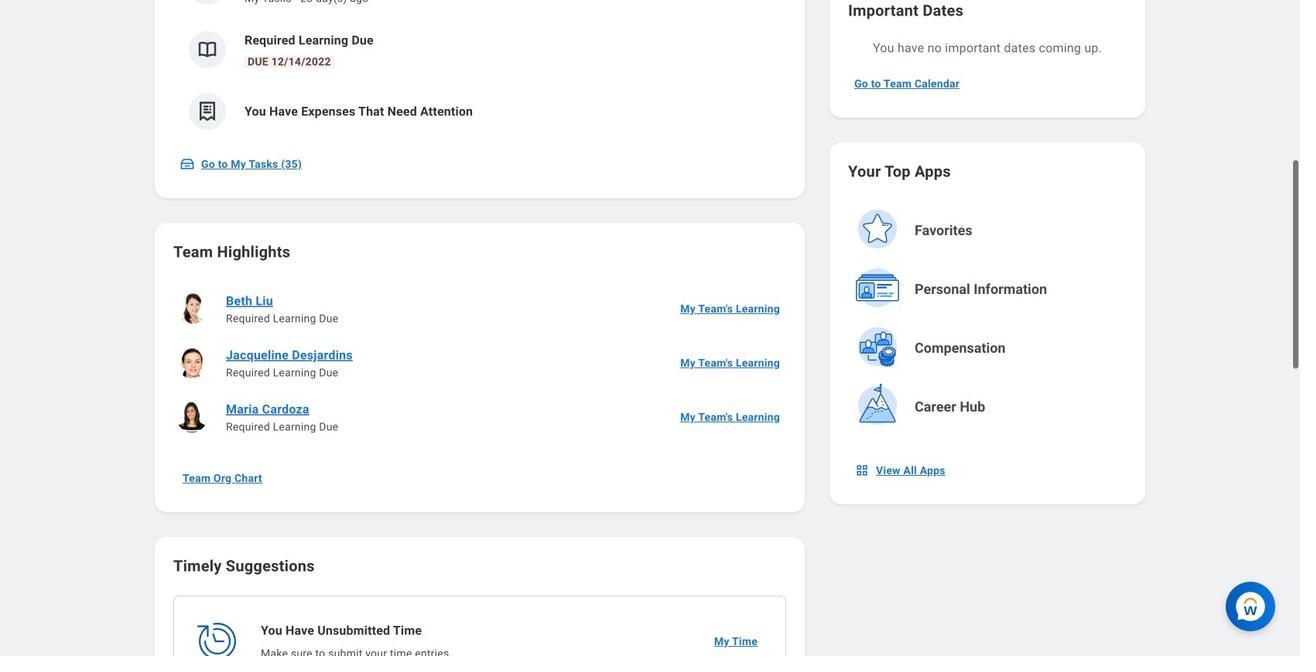 Task type: locate. For each thing, give the bounding box(es) containing it.
1 list from the top
[[173, 0, 787, 142]]

1 vertical spatial list
[[173, 282, 787, 444]]

inbox image
[[180, 156, 195, 172]]

list
[[173, 0, 787, 142], [173, 282, 787, 444]]

nbox image
[[855, 463, 870, 478]]

book open image
[[196, 38, 219, 61]]

0 vertical spatial list
[[173, 0, 787, 142]]



Task type: vqa. For each thing, say whether or not it's contained in the screenshot.
Configure Image
no



Task type: describe. For each thing, give the bounding box(es) containing it.
2 list from the top
[[173, 282, 787, 444]]

dashboard expenses image
[[196, 100, 219, 123]]



